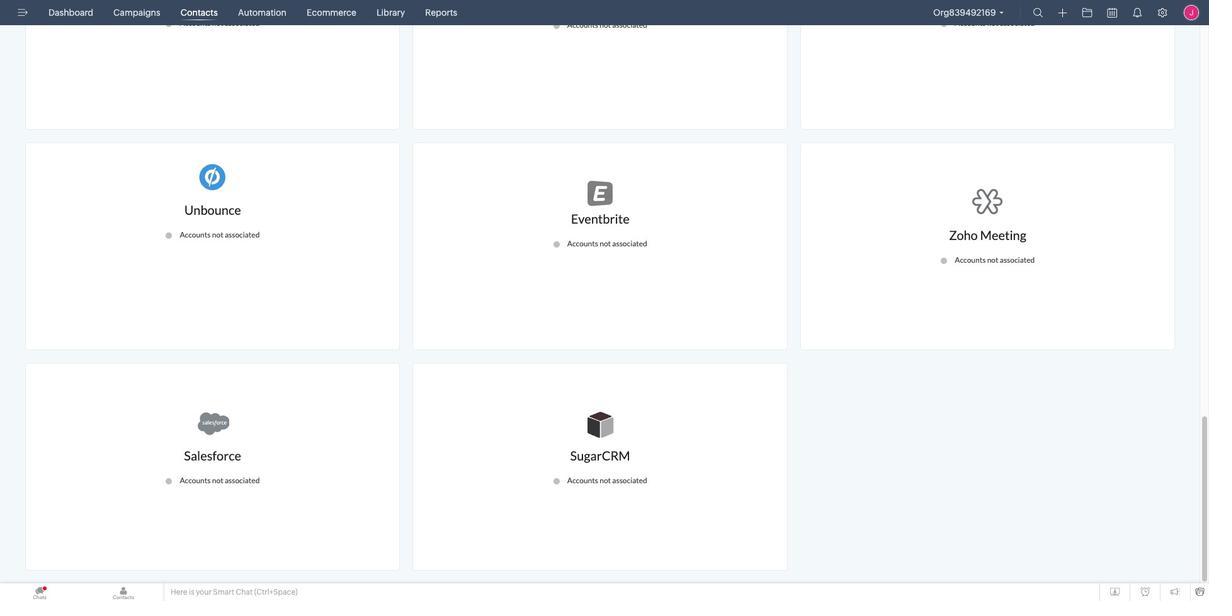 Task type: describe. For each thing, give the bounding box(es) containing it.
org839492169
[[934, 8, 997, 18]]

contacts link
[[176, 0, 223, 25]]

library link
[[372, 0, 410, 25]]

ecommerce
[[307, 8, 357, 18]]

reports
[[425, 8, 458, 18]]

(ctrl+space)
[[254, 588, 298, 597]]

automation
[[238, 8, 287, 18]]

contacts image
[[84, 584, 163, 601]]

ecommerce link
[[302, 0, 362, 25]]

quick actions image
[[1059, 8, 1068, 18]]

notifications image
[[1133, 8, 1143, 18]]

campaigns link
[[108, 0, 166, 25]]



Task type: vqa. For each thing, say whether or not it's contained in the screenshot.
SALESIQ
no



Task type: locate. For each thing, give the bounding box(es) containing it.
chats image
[[42, 586, 47, 591]]

dashboard
[[49, 8, 93, 18]]

library
[[377, 8, 405, 18]]

reports link
[[420, 0, 463, 25]]

is
[[189, 588, 194, 597]]

smart
[[213, 588, 234, 597]]

your
[[196, 588, 212, 597]]

here is your smart chat (ctrl+space)
[[171, 588, 298, 597]]

folder image
[[1083, 8, 1093, 18]]

chat
[[236, 588, 253, 597]]

configure settings image
[[1158, 8, 1168, 18]]

automation link
[[233, 0, 292, 25]]

search image
[[1034, 8, 1044, 18]]

here
[[171, 588, 187, 597]]

campaigns
[[113, 8, 160, 18]]

dashboard link
[[43, 0, 98, 25]]

contacts
[[181, 8, 218, 18]]

calendar image
[[1108, 8, 1118, 18]]



